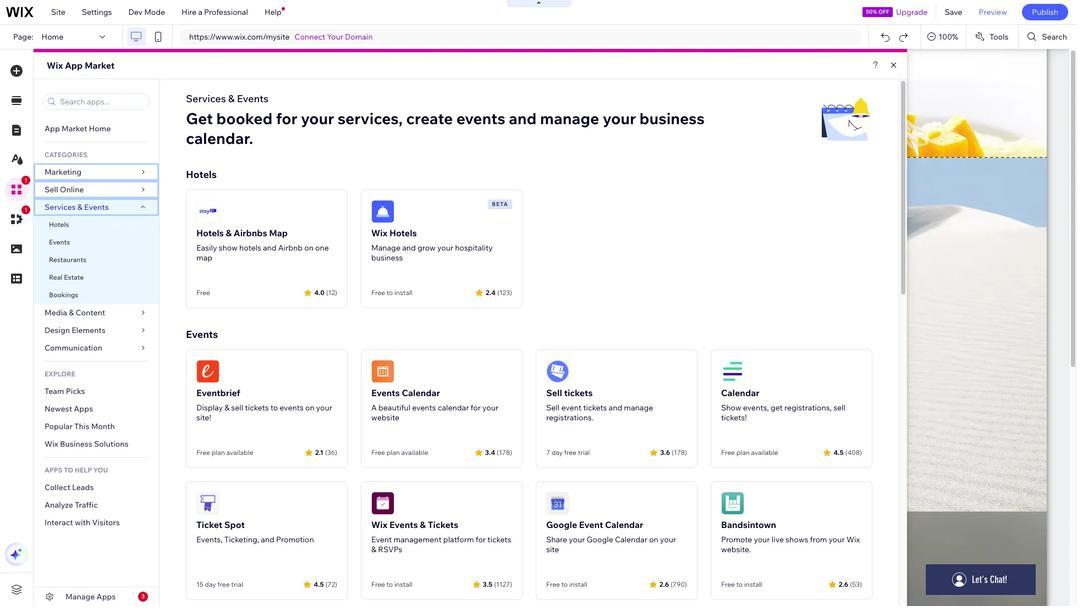 Task type: locate. For each thing, give the bounding box(es) containing it.
&
[[228, 92, 235, 105], [77, 202, 82, 212], [226, 228, 232, 239], [69, 308, 74, 318], [225, 403, 230, 413], [420, 520, 426, 531], [371, 545, 376, 555]]

show
[[219, 243, 238, 253]]

market up categories
[[62, 124, 87, 134]]

plan for display
[[212, 449, 225, 457]]

100%
[[939, 32, 958, 42]]

& inside services & events get booked for your services, create events and manage your business calendar.
[[228, 92, 235, 105]]

dev mode
[[128, 7, 165, 17]]

2 1 from the top
[[24, 207, 28, 213]]

2.6 left (53)
[[839, 581, 849, 589]]

& up show on the left of the page
[[226, 228, 232, 239]]

for right the 'booked'
[[276, 109, 297, 128]]

4.5 (408)
[[834, 449, 862, 457]]

for right platform
[[476, 535, 486, 545]]

0 horizontal spatial events
[[280, 403, 304, 413]]

free plan available for display
[[196, 449, 253, 457]]

2 1 button from the top
[[5, 206, 30, 231]]

services
[[186, 92, 226, 105], [45, 202, 76, 212]]

0 horizontal spatial free plan available
[[196, 449, 253, 457]]

airbnbs
[[234, 228, 267, 239]]

Search apps... field
[[57, 94, 146, 109]]

services down sell online
[[45, 202, 76, 212]]

promotion
[[276, 535, 314, 545]]

wix down wix hotels logo at the top of the page
[[371, 228, 388, 239]]

1 vertical spatial sell
[[546, 388, 562, 399]]

3 available from the left
[[751, 449, 778, 457]]

calendar
[[402, 388, 440, 399], [721, 388, 760, 399], [605, 520, 644, 531], [615, 535, 648, 545]]

free down rsvps
[[371, 581, 385, 589]]

0 horizontal spatial (178)
[[497, 449, 512, 457]]

popular this month link
[[34, 418, 159, 436]]

install for and
[[394, 289, 413, 297]]

google up share
[[546, 520, 577, 531]]

1 free plan available from the left
[[196, 449, 253, 457]]

1 vertical spatial event
[[371, 535, 392, 545]]

7
[[546, 449, 550, 457]]

interact with visitors
[[45, 518, 120, 528]]

hotels down services & events
[[49, 221, 69, 229]]

analyze
[[45, 501, 73, 511]]

free down tickets!
[[721, 449, 735, 457]]

0 vertical spatial app
[[65, 60, 83, 71]]

help
[[75, 467, 92, 475]]

2 available from the left
[[401, 449, 428, 457]]

1 vertical spatial apps
[[97, 593, 116, 603]]

1 horizontal spatial available
[[401, 449, 428, 457]]

available down beautiful on the left of page
[[401, 449, 428, 457]]

available down eventbrief display & sell tickets to events on your site!
[[226, 449, 253, 457]]

0 vertical spatial business
[[640, 109, 705, 128]]

sell tickets sell event tickets and manage registrations.
[[546, 388, 653, 423]]

website
[[371, 413, 400, 423]]

services up get
[[186, 92, 226, 105]]

wix for wix business solutions
[[45, 440, 58, 450]]

0 vertical spatial on
[[304, 243, 314, 253]]

1 horizontal spatial free plan available
[[371, 449, 428, 457]]

trial right 15
[[231, 581, 243, 589]]

(178) right 3.4
[[497, 449, 512, 457]]

0 vertical spatial home
[[42, 32, 63, 42]]

(178) for sell tickets
[[672, 449, 687, 457]]

0 vertical spatial google
[[546, 520, 577, 531]]

50% off
[[866, 8, 890, 15]]

for
[[276, 109, 297, 128], [471, 403, 481, 413], [476, 535, 486, 545]]

2.6
[[660, 581, 669, 589], [839, 581, 849, 589]]

1 sell from the left
[[231, 403, 243, 413]]

0 horizontal spatial 2.6
[[660, 581, 669, 589]]

free plan available down "website"
[[371, 449, 428, 457]]

get
[[186, 109, 213, 128]]

manage inside services & events get booked for your services, create events and manage your business calendar.
[[540, 109, 599, 128]]

0 horizontal spatial trial
[[231, 581, 243, 589]]

platform
[[443, 535, 474, 545]]

available for display
[[226, 449, 253, 457]]

4.5 for calendar
[[834, 449, 844, 457]]

and inside services & events get booked for your services, create events and manage your business calendar.
[[509, 109, 537, 128]]

7 day free trial
[[546, 449, 590, 457]]

1 horizontal spatial home
[[89, 124, 111, 134]]

apps up this
[[74, 404, 93, 414]]

search button
[[1019, 25, 1077, 49]]

events up management
[[390, 520, 418, 531]]

this
[[74, 422, 89, 432]]

0 vertical spatial event
[[579, 520, 603, 531]]

free
[[196, 289, 210, 297], [371, 289, 385, 297], [196, 449, 210, 457], [371, 449, 385, 457], [721, 449, 735, 457], [371, 581, 385, 589], [546, 581, 560, 589], [721, 581, 735, 589]]

1 horizontal spatial 4.5
[[834, 449, 844, 457]]

free plan available
[[196, 449, 253, 457], [371, 449, 428, 457], [721, 449, 778, 457]]

ticket
[[196, 520, 222, 531]]

plan
[[212, 449, 225, 457], [387, 449, 400, 457], [737, 449, 750, 457]]

& up management
[[420, 520, 426, 531]]

free plan available down tickets!
[[721, 449, 778, 457]]

eventbrief display & sell tickets to events on your site!
[[196, 388, 332, 423]]

to for wix events & tickets
[[387, 581, 393, 589]]

eventbrief logo image
[[196, 360, 220, 384]]

2 (178) from the left
[[672, 449, 687, 457]]

hotels down wix hotels logo at the top of the page
[[390, 228, 417, 239]]

(53)
[[850, 581, 862, 589]]

(178)
[[497, 449, 512, 457], [672, 449, 687, 457]]

free down site!
[[196, 449, 210, 457]]

and inside hotels & airbnbs map easily show hotels and airbnb on one map
[[263, 243, 277, 253]]

save button
[[937, 0, 971, 24]]

explore
[[45, 370, 75, 379]]

1 vertical spatial manage
[[624, 403, 653, 413]]

0 vertical spatial 4.5
[[834, 449, 844, 457]]

events
[[457, 109, 506, 128], [280, 403, 304, 413], [412, 403, 436, 413]]

0 horizontal spatial sell
[[231, 403, 243, 413]]

event inside wix events & tickets event management platform for tickets & rsvps
[[371, 535, 392, 545]]

for right calendar
[[471, 403, 481, 413]]

sell down sell tickets logo
[[546, 388, 562, 399]]

2 sell from the left
[[834, 403, 846, 413]]

2.6 left (790) on the bottom of the page
[[660, 581, 669, 589]]

1 horizontal spatial (178)
[[672, 449, 687, 457]]

wix down popular
[[45, 440, 58, 450]]

day right 7
[[552, 449, 563, 457]]

2 free plan available from the left
[[371, 449, 428, 457]]

events inside events link
[[49, 238, 70, 247]]

0 horizontal spatial business
[[371, 253, 403, 263]]

0 vertical spatial apps
[[74, 404, 93, 414]]

1 horizontal spatial plan
[[387, 449, 400, 457]]

to
[[64, 467, 73, 475]]

0 horizontal spatial manage
[[540, 109, 599, 128]]

2.6 for your
[[839, 581, 849, 589]]

sell online
[[45, 185, 84, 195]]

0 vertical spatial for
[[276, 109, 297, 128]]

market up search apps... field
[[85, 60, 115, 71]]

real estate
[[49, 273, 84, 282]]

1 plan from the left
[[212, 449, 225, 457]]

0 horizontal spatial 4.5
[[314, 581, 324, 589]]

& down eventbrief
[[225, 403, 230, 413]]

sell tickets logo image
[[546, 360, 570, 384]]

events down sell online link
[[84, 202, 109, 212]]

1 horizontal spatial free
[[564, 449, 577, 457]]

free plan available down site!
[[196, 449, 253, 457]]

(790)
[[671, 581, 687, 589]]

0 vertical spatial services
[[186, 92, 226, 105]]

1 vertical spatial 4.5
[[314, 581, 324, 589]]

0 vertical spatial 1 button
[[5, 176, 30, 201]]

3.5
[[483, 581, 493, 589]]

help
[[265, 7, 282, 17]]

available down events,
[[751, 449, 778, 457]]

website.
[[721, 545, 751, 555]]

0 vertical spatial manage
[[371, 243, 401, 253]]

sell right registrations,
[[834, 403, 846, 413]]

0 vertical spatial manage
[[540, 109, 599, 128]]

sell inside eventbrief display & sell tickets to events on your site!
[[231, 403, 243, 413]]

tickets right platform
[[488, 535, 511, 545]]

1 horizontal spatial manage
[[624, 403, 653, 413]]

settings
[[82, 7, 112, 17]]

events up restaurants
[[49, 238, 70, 247]]

1 horizontal spatial apps
[[97, 593, 116, 603]]

2 horizontal spatial events
[[457, 109, 506, 128]]

available for show
[[751, 449, 778, 457]]

0 horizontal spatial google
[[546, 520, 577, 531]]

services inside services & events get booked for your services, create events and manage your business calendar.
[[186, 92, 226, 105]]

tickets right display
[[245, 403, 269, 413]]

1 vertical spatial market
[[62, 124, 87, 134]]

0 horizontal spatial home
[[42, 32, 63, 42]]

2 plan from the left
[[387, 449, 400, 457]]

events up eventbrief logo
[[186, 328, 218, 341]]

easily
[[196, 243, 217, 253]]

1 horizontal spatial trial
[[578, 449, 590, 457]]

professional
[[204, 7, 248, 17]]

manage inside sell tickets sell event tickets and manage registrations.
[[624, 403, 653, 413]]

sell inside calendar show events, get registrations, sell tickets!
[[834, 403, 846, 413]]

free right '(12)'
[[371, 289, 385, 297]]

tools button
[[967, 25, 1019, 49]]

restaurants
[[49, 256, 86, 264]]

market
[[85, 60, 115, 71], [62, 124, 87, 134]]

to for google event calendar
[[562, 581, 568, 589]]

wix right from
[[847, 535, 860, 545]]

available
[[226, 449, 253, 457], [401, 449, 428, 457], [751, 449, 778, 457]]

events calendar logo image
[[371, 360, 395, 384]]

1 horizontal spatial manage
[[371, 243, 401, 253]]

free to install for and
[[371, 289, 413, 297]]

apps for newest apps
[[74, 404, 93, 414]]

3 free plan available from the left
[[721, 449, 778, 457]]

1 vertical spatial day
[[205, 581, 216, 589]]

1 vertical spatial home
[[89, 124, 111, 134]]

1 vertical spatial on
[[305, 403, 315, 413]]

wix down wix events & tickets logo
[[371, 520, 388, 531]]

hire a professional
[[182, 7, 248, 17]]

2 2.6 from the left
[[839, 581, 849, 589]]

communication
[[45, 343, 104, 353]]

google right share
[[587, 535, 613, 545]]

free right 7
[[564, 449, 577, 457]]

events up beautiful on the left of page
[[371, 388, 400, 399]]

connect
[[295, 32, 325, 42]]

1 vertical spatial business
[[371, 253, 403, 263]]

apps
[[74, 404, 93, 414], [97, 593, 116, 603]]

0 vertical spatial 1
[[24, 177, 28, 184]]

wix down site
[[47, 60, 63, 71]]

1 button
[[5, 176, 30, 201], [5, 206, 30, 231]]

wix inside wix events & tickets event management platform for tickets & rsvps
[[371, 520, 388, 531]]

1 for 2nd 1 button from the top of the page
[[24, 207, 28, 213]]

install for tickets
[[394, 581, 413, 589]]

services for services & events
[[45, 202, 76, 212]]

newest
[[45, 404, 72, 414]]

sell for tickets
[[546, 388, 562, 399]]

free to install for live
[[721, 581, 763, 589]]

0 horizontal spatial services
[[45, 202, 76, 212]]

1 horizontal spatial 2.6
[[839, 581, 849, 589]]

to for bandsintown
[[737, 581, 743, 589]]

2 vertical spatial on
[[649, 535, 659, 545]]

display
[[196, 403, 223, 413]]

plan for calendar
[[387, 449, 400, 457]]

1 1 button from the top
[[5, 176, 30, 201]]

business inside services & events get booked for your services, create events and manage your business calendar.
[[640, 109, 705, 128]]

4.5 left (72)
[[314, 581, 324, 589]]

design elements
[[45, 326, 106, 336]]

events inside services & events get booked for your services, create events and manage your business calendar.
[[237, 92, 269, 105]]

1 horizontal spatial services
[[186, 92, 226, 105]]

1 horizontal spatial day
[[552, 449, 563, 457]]

app up categories
[[45, 124, 60, 134]]

0 vertical spatial sell
[[45, 185, 58, 195]]

services & events
[[45, 202, 109, 212]]

4.5 left (408)
[[834, 449, 844, 457]]

0 horizontal spatial app
[[45, 124, 60, 134]]

events inside services & events get booked for your services, create events and manage your business calendar.
[[457, 109, 506, 128]]

day for ticket
[[205, 581, 216, 589]]

1 (178) from the left
[[497, 449, 512, 457]]

free down "website"
[[371, 449, 385, 457]]

plan down "website"
[[387, 449, 400, 457]]

0 horizontal spatial free
[[218, 581, 230, 589]]

trial right 7
[[578, 449, 590, 457]]

2 vertical spatial for
[[476, 535, 486, 545]]

events
[[237, 92, 269, 105], [84, 202, 109, 212], [49, 238, 70, 247], [186, 328, 218, 341], [371, 388, 400, 399], [390, 520, 418, 531]]

hire
[[182, 7, 197, 17]]

calendar.
[[186, 129, 253, 148]]

spot
[[224, 520, 245, 531]]

1 vertical spatial 1 button
[[5, 206, 30, 231]]

hotels up easily
[[196, 228, 224, 239]]

on inside eventbrief display & sell tickets to events on your site!
[[305, 403, 315, 413]]

free for spot
[[218, 581, 230, 589]]

0 vertical spatial day
[[552, 449, 563, 457]]

1 horizontal spatial app
[[65, 60, 83, 71]]

2.1 (36)
[[315, 449, 337, 457]]

1 vertical spatial services
[[45, 202, 76, 212]]

0 horizontal spatial available
[[226, 449, 253, 457]]

& down 'online' on the left of the page
[[77, 202, 82, 212]]

3
[[141, 594, 145, 601]]

1 1 from the top
[[24, 177, 28, 184]]

& left rsvps
[[371, 545, 376, 555]]

1 horizontal spatial business
[[640, 109, 705, 128]]

2 horizontal spatial plan
[[737, 449, 750, 457]]

site
[[51, 7, 65, 17]]

sell down eventbrief
[[231, 403, 243, 413]]

content
[[76, 308, 105, 318]]

plan down tickets!
[[737, 449, 750, 457]]

marketing
[[45, 167, 82, 177]]

install for share
[[569, 581, 588, 589]]

(12)
[[326, 289, 337, 297]]

1 left services & events
[[24, 207, 28, 213]]

1 vertical spatial manage
[[65, 593, 95, 603]]

google event calendar logo image
[[546, 492, 570, 516]]

sell left event on the bottom of the page
[[546, 403, 560, 413]]

2 horizontal spatial available
[[751, 449, 778, 457]]

(178) right 3.6
[[672, 449, 687, 457]]

1 horizontal spatial event
[[579, 520, 603, 531]]

0 vertical spatial free
[[564, 449, 577, 457]]

free down website.
[[721, 581, 735, 589]]

free plan available for calendar
[[371, 449, 428, 457]]

0 horizontal spatial event
[[371, 535, 392, 545]]

1 horizontal spatial sell
[[834, 403, 846, 413]]

categories
[[45, 151, 88, 159]]

manage
[[540, 109, 599, 128], [624, 403, 653, 413]]

a
[[198, 7, 202, 17]]

1 vertical spatial google
[[587, 535, 613, 545]]

1 vertical spatial trial
[[231, 581, 243, 589]]

3.5 (1127)
[[483, 581, 512, 589]]

0 vertical spatial trial
[[578, 449, 590, 457]]

wix inside bandsintown promote your live shows from your wix website.
[[847, 535, 860, 545]]

0 horizontal spatial plan
[[212, 449, 225, 457]]

2 horizontal spatial free plan available
[[721, 449, 778, 457]]

0 horizontal spatial day
[[205, 581, 216, 589]]

hotels & airbnbs map logo image
[[196, 200, 220, 223]]

home down search apps... field
[[89, 124, 111, 134]]

1 vertical spatial 1
[[24, 207, 28, 213]]

calendar logo image
[[721, 360, 744, 384]]

plan down display
[[212, 449, 225, 457]]

free for eventbrief
[[196, 449, 210, 457]]

day right 15
[[205, 581, 216, 589]]

free right 15
[[218, 581, 230, 589]]

3.4 (178)
[[485, 449, 512, 457]]

home down site
[[42, 32, 63, 42]]

restaurants link
[[34, 251, 159, 269]]

trial for sell tickets
[[578, 449, 590, 457]]

1 horizontal spatial events
[[412, 403, 436, 413]]

apps for manage apps
[[97, 593, 116, 603]]

3 plan from the left
[[737, 449, 750, 457]]

& up the 'booked'
[[228, 92, 235, 105]]

1 left marketing
[[24, 177, 28, 184]]

free for wix events & tickets
[[371, 581, 385, 589]]

sell left 'online' on the left of the page
[[45, 185, 58, 195]]

1 2.6 from the left
[[660, 581, 669, 589]]

app up search apps... field
[[65, 60, 83, 71]]

1 vertical spatial for
[[471, 403, 481, 413]]

services for services & events get booked for your services, create events and manage your business calendar.
[[186, 92, 226, 105]]

wix inside 'wix hotels manage and grow your hospitality business'
[[371, 228, 388, 239]]

events up the 'booked'
[[237, 92, 269, 105]]

hotels up the hotels & airbnbs map logo
[[186, 168, 217, 181]]

on inside google event calendar share your google calendar on your site
[[649, 535, 659, 545]]

free down site
[[546, 581, 560, 589]]

apps left 3
[[97, 593, 116, 603]]

1 available from the left
[[226, 449, 253, 457]]

you
[[93, 467, 108, 475]]

0 horizontal spatial apps
[[74, 404, 93, 414]]

month
[[91, 422, 115, 432]]

1 vertical spatial free
[[218, 581, 230, 589]]

to inside eventbrief display & sell tickets to events on your site!
[[271, 403, 278, 413]]

on for eventbrief
[[305, 403, 315, 413]]



Task type: describe. For each thing, give the bounding box(es) containing it.
with
[[75, 518, 90, 528]]

and inside 'wix hotels manage and grow your hospitality business'
[[402, 243, 416, 253]]

show
[[721, 403, 742, 413]]

live
[[772, 535, 784, 545]]

traffic
[[75, 501, 98, 511]]

hotels link
[[34, 216, 159, 234]]

real estate link
[[34, 269, 159, 287]]

eventbrief
[[196, 388, 240, 399]]

newest apps link
[[34, 401, 159, 418]]

to for wix hotels
[[387, 289, 393, 297]]

2.6 for calendar
[[660, 581, 669, 589]]

apps to help you
[[45, 467, 108, 475]]

analyze traffic
[[45, 501, 98, 511]]

free for bandsintown
[[721, 581, 735, 589]]

free plan available for show
[[721, 449, 778, 457]]

100% button
[[921, 25, 966, 49]]

hotels inside the 'hotels' link
[[49, 221, 69, 229]]

search
[[1042, 32, 1067, 42]]

available for calendar
[[401, 449, 428, 457]]

0 vertical spatial market
[[85, 60, 115, 71]]

1 horizontal spatial google
[[587, 535, 613, 545]]

rsvps
[[378, 545, 402, 555]]

tickets inside wix events & tickets event management platform for tickets & rsvps
[[488, 535, 511, 545]]

tickets right event on the bottom of the page
[[583, 403, 607, 413]]

& inside eventbrief display & sell tickets to events on your site!
[[225, 403, 230, 413]]

dev
[[128, 7, 143, 17]]

site!
[[196, 413, 211, 423]]

wix hotels logo image
[[371, 200, 395, 223]]

0 horizontal spatial manage
[[65, 593, 95, 603]]

popular this month
[[45, 422, 115, 432]]

manage inside 'wix hotels manage and grow your hospitality business'
[[371, 243, 401, 253]]

wix for wix events & tickets event management platform for tickets & rsvps
[[371, 520, 388, 531]]

(178) for events calendar
[[497, 449, 512, 457]]

sell online link
[[34, 181, 159, 199]]

1 for 2nd 1 button from the bottom of the page
[[24, 177, 28, 184]]

google event calendar share your google calendar on your site
[[546, 520, 676, 555]]

free for tickets
[[564, 449, 577, 457]]

design elements link
[[34, 322, 159, 340]]

events,
[[743, 403, 769, 413]]

bandsintown promote your live shows from your wix website.
[[721, 520, 860, 555]]

free to install for tickets
[[371, 581, 413, 589]]

tickets
[[428, 520, 458, 531]]

services,
[[338, 109, 403, 128]]

business
[[60, 440, 92, 450]]

and inside ticket spot events, ticketing, and promotion
[[261, 535, 275, 545]]

calendar inside calendar show events, get registrations, sell tickets!
[[721, 388, 760, 399]]

15 day free trial
[[196, 581, 243, 589]]

hotels
[[239, 243, 261, 253]]

media
[[45, 308, 67, 318]]

3.6
[[660, 449, 670, 457]]

on inside hotels & airbnbs map easily show hotels and airbnb on one map
[[304, 243, 314, 253]]

real
[[49, 273, 62, 282]]

day for sell
[[552, 449, 563, 457]]

wix business solutions
[[45, 440, 129, 450]]

wix app market
[[47, 60, 115, 71]]

tools
[[990, 32, 1009, 42]]

team picks link
[[34, 383, 159, 401]]

manage apps
[[65, 593, 116, 603]]

events inside events calendar a beautiful events calendar for your website
[[371, 388, 400, 399]]

sell for online
[[45, 185, 58, 195]]

wix business solutions link
[[34, 436, 159, 453]]

ticket spot events, ticketing, and promotion
[[196, 520, 314, 545]]

for inside wix events & tickets event management platform for tickets & rsvps
[[476, 535, 486, 545]]

domain
[[345, 32, 373, 42]]

free for google event calendar
[[546, 581, 560, 589]]

calendar
[[438, 403, 469, 413]]

https://www.wix.com/mysite connect your domain
[[189, 32, 373, 42]]

upgrade
[[896, 7, 928, 17]]

your inside events calendar a beautiful events calendar for your website
[[483, 403, 499, 413]]

events calendar a beautiful events calendar for your website
[[371, 388, 499, 423]]

4.5 for ticket spot
[[314, 581, 324, 589]]

free down map
[[196, 289, 210, 297]]

your inside 'wix hotels manage and grow your hospitality business'
[[437, 243, 454, 253]]

calendar inside events calendar a beautiful events calendar for your website
[[402, 388, 440, 399]]

ticket spot logo image
[[196, 492, 220, 516]]

ticketing,
[[224, 535, 259, 545]]

events inside events calendar a beautiful events calendar for your website
[[412, 403, 436, 413]]

preview
[[979, 7, 1007, 17]]

event inside google event calendar share your google calendar on your site
[[579, 520, 603, 531]]

2 vertical spatial sell
[[546, 403, 560, 413]]

free to install for share
[[546, 581, 588, 589]]

business inside 'wix hotels manage and grow your hospitality business'
[[371, 253, 403, 263]]

events inside wix events & tickets event management platform for tickets & rsvps
[[390, 520, 418, 531]]

wix events & tickets event management platform for tickets & rsvps
[[371, 520, 511, 555]]

wix hotels manage and grow your hospitality business
[[371, 228, 493, 263]]

& inside hotels & airbnbs map easily show hotels and airbnb on one map
[[226, 228, 232, 239]]

publish button
[[1022, 4, 1069, 20]]

tickets!
[[721, 413, 747, 423]]

tickets inside eventbrief display & sell tickets to events on your site!
[[245, 403, 269, 413]]

trial for ticket spot
[[231, 581, 243, 589]]

grow
[[418, 243, 436, 253]]

https://www.wix.com/mysite
[[189, 32, 290, 42]]

tickets up event on the bottom of the page
[[564, 388, 593, 399]]

preview button
[[971, 0, 1016, 24]]

bandsintown logo image
[[721, 492, 744, 516]]

15
[[196, 581, 203, 589]]

events inside services & events link
[[84, 202, 109, 212]]

for inside events calendar a beautiful events calendar for your website
[[471, 403, 481, 413]]

wix events & tickets logo image
[[371, 492, 395, 516]]

plan for show
[[737, 449, 750, 457]]

free for calendar
[[721, 449, 735, 457]]

4.5 (72)
[[314, 581, 337, 589]]

booked
[[216, 109, 273, 128]]

market inside app market home link
[[62, 124, 87, 134]]

& right media
[[69, 308, 74, 318]]

1 vertical spatial app
[[45, 124, 60, 134]]

app market home link
[[34, 120, 159, 138]]

hospitality
[[455, 243, 493, 253]]

map
[[269, 228, 288, 239]]

your
[[327, 32, 343, 42]]

wix for wix app market
[[47, 60, 63, 71]]

install for live
[[744, 581, 763, 589]]

team
[[45, 387, 64, 397]]

on for google
[[649, 535, 659, 545]]

for inside services & events get booked for your services, create events and manage your business calendar.
[[276, 109, 297, 128]]

registrations.
[[546, 413, 594, 423]]

and inside sell tickets sell event tickets and manage registrations.
[[609, 403, 622, 413]]

bandsintown
[[721, 520, 776, 531]]

2.6 (790)
[[660, 581, 687, 589]]

3.4
[[485, 449, 495, 457]]

apps
[[45, 467, 62, 475]]

hotels inside 'wix hotels manage and grow your hospitality business'
[[390, 228, 417, 239]]

free for events calendar
[[371, 449, 385, 457]]

shows
[[786, 535, 808, 545]]

calendar show events, get registrations, sell tickets!
[[721, 388, 846, 423]]

publish
[[1032, 7, 1059, 17]]

promote
[[721, 535, 752, 545]]

leads
[[72, 483, 94, 493]]

free for wix hotels
[[371, 289, 385, 297]]

2.4 (123)
[[486, 289, 512, 297]]

2.6 (53)
[[839, 581, 862, 589]]

events inside eventbrief display & sell tickets to events on your site!
[[280, 403, 304, 413]]

(36)
[[325, 449, 337, 457]]

site
[[546, 545, 559, 555]]

bookings link
[[34, 287, 159, 304]]

beautiful
[[379, 403, 411, 413]]

your inside eventbrief display & sell tickets to events on your site!
[[316, 403, 332, 413]]

beta
[[492, 201, 508, 208]]

services & events get booked for your services, create events and manage your business calendar.
[[186, 92, 705, 148]]

hotels inside hotels & airbnbs map easily show hotels and airbnb on one map
[[196, 228, 224, 239]]

media & content
[[45, 308, 105, 318]]

wix for wix hotels manage and grow your hospitality business
[[371, 228, 388, 239]]



Task type: vqa. For each thing, say whether or not it's contained in the screenshot.
the middle site.
no



